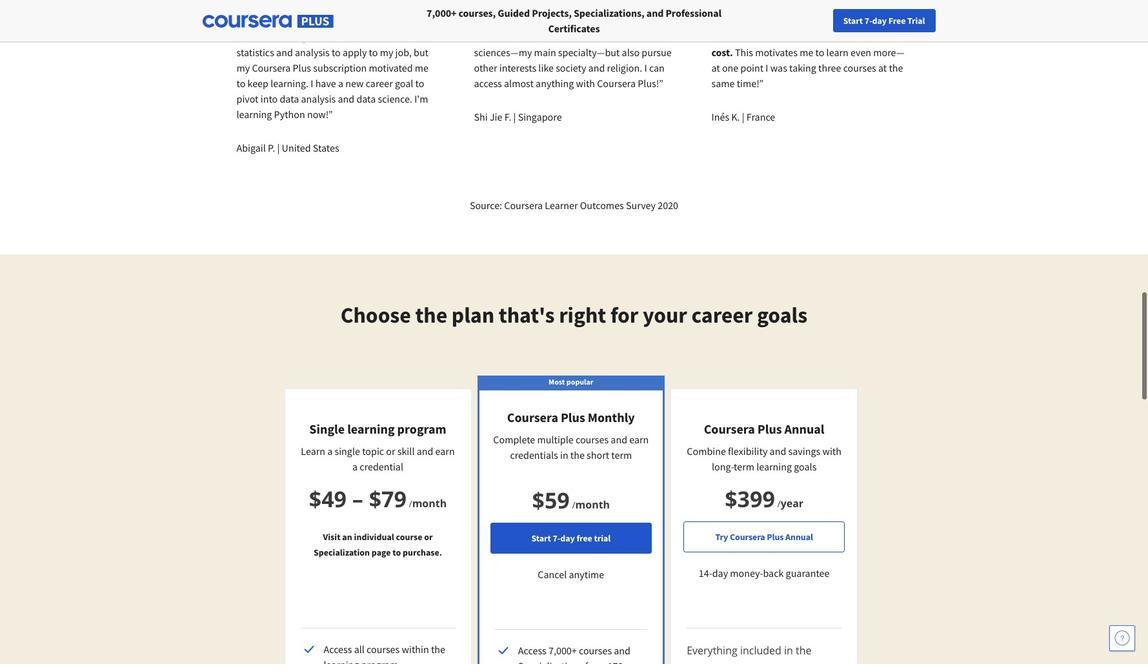 Task type: locate. For each thing, give the bounding box(es) containing it.
the
[[420, 0, 435, 12], [795, 0, 809, 12], [889, 61, 904, 74], [415, 302, 448, 329], [571, 449, 585, 462], [431, 643, 446, 656], [796, 644, 812, 658]]

plus up back
[[767, 531, 784, 543]]

| right the f.
[[514, 110, 516, 123]]

access all courses within the learning program
[[324, 643, 446, 664]]

7- for free
[[553, 533, 561, 544]]

course inside visit an individual course or specialization page to purchase.
[[396, 531, 423, 543]]

0 horizontal spatial for
[[611, 302, 639, 329]]

to left learn on the top
[[816, 46, 825, 59]]

0 horizontal spatial in
[[395, 15, 404, 28]]

the inside everything included in the monthly plan, plus:
[[796, 644, 812, 658]]

2 horizontal spatial can
[[781, 15, 797, 28]]

i'm inside 'with each course, i'm getting more value out of my subscription.'
[[556, 15, 571, 28]]

cancel anytime
[[538, 568, 605, 581]]

plus up learning. on the left top of the page
[[293, 61, 311, 74]]

annual inside button
[[786, 531, 814, 543]]

0 vertical spatial career
[[366, 77, 393, 90]]

me down but
[[415, 61, 429, 74]]

my inside i needed the flexibility offered by coursera plus in order to achieve my goals.
[[285, 30, 300, 43]]

i'm inside i learned business statistics and analysis to apply to my job, but my coursera plus subscription motivated me to keep learning. i have a new career goal to pivot into data analysis and data science. i'm learning python now!
[[415, 92, 429, 105]]

0 horizontal spatial with
[[576, 77, 595, 90]]

three
[[819, 61, 842, 74]]

1 horizontal spatial earn
[[630, 433, 649, 446]]

term
[[612, 449, 632, 462], [734, 460, 755, 473]]

month inside $59 / month
[[576, 498, 610, 512]]

i right goals.
[[331, 30, 333, 43]]

day left free
[[561, 533, 575, 544]]

learning down pivot
[[237, 108, 272, 121]]

0 vertical spatial can
[[781, 15, 797, 28]]

| for abigail p. | united states
[[277, 141, 280, 154]]

2 vertical spatial day
[[713, 567, 728, 580]]

0 horizontal spatial access
[[324, 643, 352, 656]]

1 vertical spatial course
[[396, 531, 423, 543]]

1 horizontal spatial 7,000+
[[549, 644, 577, 657]]

/ right $59
[[572, 499, 576, 511]]

in down multiple
[[560, 449, 569, 462]]

goals inside combine flexibility and savings with long-term learning goals
[[794, 460, 817, 473]]

0 vertical spatial in
[[395, 15, 404, 28]]

annual down year
[[786, 531, 814, 543]]

shi
[[474, 110, 488, 123]]

earn
[[630, 433, 649, 446], [436, 445, 455, 458]]

included
[[741, 644, 782, 658]]

7,000+ inside 7,000+ courses, guided projects, specializations, and professional certificates
[[427, 6, 457, 19]]

main
[[534, 46, 556, 59]]

can down getting at top
[[586, 30, 602, 43]]

learning inside combine flexibility and savings with long-term learning goals
[[757, 460, 792, 473]]

single
[[310, 421, 345, 437]]

14-day money-back guarantee
[[699, 567, 830, 580]]

1 horizontal spatial for
[[813, 30, 826, 43]]

i up specialty—but
[[581, 30, 584, 43]]

long-
[[712, 460, 734, 473]]

earn inside complete multiple courses and earn credentials in the short term
[[630, 433, 649, 446]]

/ right "$399"
[[778, 498, 781, 510]]

courses for complete multiple courses and earn credentials in the short term
[[576, 433, 609, 446]]

1 horizontal spatial flexibility
[[728, 445, 768, 458]]

/ inside $59 / month
[[572, 499, 576, 511]]

1 horizontal spatial data
[[357, 92, 376, 105]]

states
[[313, 141, 339, 154]]

1 vertical spatial can
[[586, 30, 602, 43]]

back
[[764, 567, 784, 580]]

for left no
[[813, 30, 826, 43]]

courses for access all courses within the learning program
[[367, 643, 400, 656]]

i'm right science.
[[415, 92, 429, 105]]

my right of at top left
[[503, 30, 517, 43]]

2 horizontal spatial /
[[778, 498, 781, 510]]

1 horizontal spatial access
[[518, 644, 547, 657]]

flexibility down the coursera plus annual
[[728, 445, 768, 458]]

coursera inside button
[[730, 531, 766, 543]]

2 vertical spatial flexibility
[[728, 445, 768, 458]]

source:
[[470, 199, 502, 212]]

a down the single
[[353, 460, 358, 473]]

multiple
[[538, 433, 574, 446]]

the inside the i really appreciate the flexibility i get with coursera plus.
[[795, 0, 809, 12]]

with inside combine flexibility and savings with long-term learning goals
[[823, 445, 842, 458]]

the inside this motivates me to learn even more— at one point i was taking three courses at the same time!
[[889, 61, 904, 74]]

courses inside the access 7,000+ courses and specializations from 170
[[579, 644, 612, 657]]

one inside this motivates me to learn even more— at one point i was taking three courses at the same time!
[[723, 61, 739, 74]]

plus
[[374, 15, 393, 28], [293, 61, 311, 74], [561, 409, 586, 426], [758, 421, 782, 437], [767, 531, 784, 543]]

0 horizontal spatial 7,000+
[[427, 6, 457, 19]]

0 horizontal spatial 7-
[[553, 533, 561, 544]]

program inside access all courses within the learning program
[[361, 659, 398, 664]]

coursera plus image
[[202, 15, 334, 28]]

coursera up the learned
[[331, 15, 372, 28]]

| right k.
[[742, 110, 745, 123]]

i'm up subscription.
[[556, 15, 571, 28]]

also
[[622, 46, 640, 59]]

1 horizontal spatial or
[[424, 531, 433, 543]]

one inside i can try any course and switch to another one for no additional cost.
[[794, 30, 811, 43]]

me up taking
[[800, 46, 814, 59]]

can for try
[[781, 15, 797, 28]]

the down more—
[[889, 61, 904, 74]]

coursera right try
[[730, 531, 766, 543]]

projects,
[[532, 6, 572, 19]]

1 horizontal spatial career
[[692, 302, 753, 329]]

1 vertical spatial goals
[[794, 460, 817, 473]]

can down pursue
[[650, 61, 665, 74]]

and inside the access 7,000+ courses and specializations from 170
[[614, 644, 631, 657]]

plus up business
[[374, 15, 393, 28]]

with down "society"
[[576, 77, 595, 90]]

choose the plan that's right for your career goals
[[341, 302, 808, 329]]

my down statistics
[[237, 61, 250, 74]]

coursera inside i needed the flexibility offered by coursera plus in order to achieve my goals.
[[331, 15, 372, 28]]

1 vertical spatial career
[[692, 302, 753, 329]]

0 horizontal spatial one
[[723, 61, 739, 74]]

0 vertical spatial flexibility
[[811, 0, 851, 12]]

course up no
[[833, 15, 864, 28]]

my down business
[[380, 46, 393, 59]]

$59
[[532, 486, 570, 515]]

0 horizontal spatial me
[[415, 61, 429, 74]]

i learned business statistics and analysis to apply to my job, but my coursera plus subscription motivated me to keep learning. i have a new career goal to pivot into data analysis and data science. i'm learning python now!
[[237, 30, 429, 121]]

1 horizontal spatial month
[[576, 498, 610, 512]]

0 vertical spatial or
[[386, 445, 396, 458]]

i inside i can try any course and switch to another one for no additional cost.
[[776, 15, 779, 28]]

more
[[608, 15, 632, 28]]

/ right the $79
[[409, 498, 412, 510]]

me
[[800, 46, 814, 59], [415, 61, 429, 74]]

7- left the find
[[865, 15, 873, 26]]

find your new career
[[873, 15, 954, 26]]

1 vertical spatial or
[[424, 531, 433, 543]]

can for focus
[[586, 30, 602, 43]]

program down all at the bottom
[[361, 659, 398, 664]]

learn
[[827, 46, 849, 59]]

to right the page
[[393, 547, 401, 559]]

1 horizontal spatial at
[[879, 61, 887, 74]]

courses,
[[459, 6, 496, 19]]

me inside i learned business statistics and analysis to apply to my job, but my coursera plus subscription motivated me to keep learning. i have a new career goal to pivot into data analysis and data science. i'm learning python now!
[[415, 61, 429, 74]]

start 7-day free trial button
[[491, 523, 652, 554]]

find your new career link
[[867, 13, 961, 29]]

popular
[[567, 377, 594, 387]]

1 horizontal spatial one
[[794, 30, 811, 43]]

order
[[406, 15, 431, 28]]

1 vertical spatial with
[[576, 77, 595, 90]]

access 7,000+ courses and specializations from 170
[[518, 644, 631, 664]]

motivated
[[369, 61, 413, 74]]

learning up $399 / year
[[757, 460, 792, 473]]

2 horizontal spatial flexibility
[[811, 0, 851, 12]]

1 vertical spatial 7-
[[553, 533, 561, 544]]

0 vertical spatial me
[[800, 46, 814, 59]]

0 horizontal spatial |
[[277, 141, 280, 154]]

or for topic
[[386, 445, 396, 458]]

term inside combine flexibility and savings with long-term learning goals
[[734, 460, 755, 473]]

at down cost.
[[712, 61, 720, 74]]

0 horizontal spatial data
[[280, 92, 299, 105]]

i left needed
[[379, 0, 382, 12]]

2 horizontal spatial |
[[742, 110, 745, 123]]

term right 'short'
[[612, 449, 632, 462]]

day inside start 7-day free trial button
[[873, 15, 887, 26]]

courses up from
[[579, 644, 612, 657]]

have
[[316, 77, 336, 90]]

7- left free
[[553, 533, 561, 544]]

| for inés k. | france
[[742, 110, 745, 123]]

/ for $399
[[778, 498, 781, 510]]

to up statistics
[[237, 30, 246, 43]]

start down the get
[[844, 15, 863, 26]]

i left was
[[766, 61, 769, 74]]

coursera inside i learned business statistics and analysis to apply to my job, but my coursera plus subscription motivated me to keep learning. i have a new career goal to pivot into data analysis and data science. i'm learning python now!
[[252, 61, 291, 74]]

access
[[324, 643, 352, 656], [518, 644, 547, 657]]

my
[[285, 30, 300, 43], [503, 30, 517, 43], [380, 46, 393, 59], [237, 61, 250, 74]]

plan
[[452, 302, 495, 329]]

the left 'short'
[[571, 449, 585, 462]]

analysis
[[295, 46, 330, 59], [301, 92, 336, 105]]

0 vertical spatial 7-
[[865, 15, 873, 26]]

day left the free
[[873, 15, 887, 26]]

| right p.
[[277, 141, 280, 154]]

visit an individual course or specialization page to purchase.
[[314, 531, 442, 559]]

or inside visit an individual course or specialization page to purchase.
[[424, 531, 433, 543]]

1 vertical spatial me
[[415, 61, 429, 74]]

coursera inside i can focus on life sciences—my main specialty—but also pursue other interests like society and religion. i can access almost anything with coursera plus!
[[597, 77, 636, 90]]

achieve
[[248, 30, 283, 43]]

program up "skill"
[[397, 421, 447, 437]]

try coursera plus annual
[[716, 531, 814, 543]]

with inside the i really appreciate the flexibility i get with coursera plus.
[[873, 0, 893, 12]]

subscription.
[[519, 30, 579, 43]]

with right savings
[[823, 445, 842, 458]]

a left new
[[338, 77, 344, 90]]

1 horizontal spatial start
[[844, 15, 863, 26]]

to up "this"
[[744, 30, 753, 43]]

or
[[386, 445, 396, 458], [424, 531, 433, 543]]

0 vertical spatial with
[[873, 0, 893, 12]]

a
[[338, 77, 344, 90], [328, 445, 333, 458], [353, 460, 358, 473]]

the right included
[[796, 644, 812, 658]]

0 horizontal spatial a
[[328, 445, 333, 458]]

anything
[[536, 77, 574, 90]]

cost.
[[712, 46, 733, 59]]

courses down "even"
[[844, 61, 877, 74]]

0 horizontal spatial month
[[412, 497, 447, 511]]

data down new
[[357, 92, 376, 105]]

i really appreciate the flexibility i get with coursera plus.
[[712, 0, 893, 28]]

into
[[261, 92, 278, 105]]

certificates
[[549, 22, 600, 35]]

the right within
[[431, 643, 446, 656]]

combine
[[687, 445, 726, 458]]

earn right "skill"
[[436, 445, 455, 458]]

short
[[587, 449, 610, 462]]

1 vertical spatial analysis
[[301, 92, 336, 105]]

1 vertical spatial in
[[560, 449, 569, 462]]

from
[[585, 660, 606, 664]]

7,000+ left 'courses,'
[[427, 6, 457, 19]]

0 horizontal spatial can
[[586, 30, 602, 43]]

one up the same
[[723, 61, 739, 74]]

course up purchase.
[[396, 531, 423, 543]]

0 horizontal spatial or
[[386, 445, 396, 458]]

access up specializations
[[518, 644, 547, 657]]

religion.
[[607, 61, 643, 74]]

2 vertical spatial a
[[353, 460, 358, 473]]

1 vertical spatial for
[[611, 302, 639, 329]]

to up subscription
[[332, 46, 341, 59]]

/ inside $399 / year
[[778, 498, 781, 510]]

0 horizontal spatial earn
[[436, 445, 455, 458]]

1 horizontal spatial |
[[514, 110, 516, 123]]

0 vertical spatial i'm
[[556, 15, 571, 28]]

this motivates me to learn even more— at one point i was taking three courses at the same time!
[[712, 46, 905, 90]]

1 horizontal spatial i'm
[[556, 15, 571, 28]]

at down more—
[[879, 61, 887, 74]]

i left the get
[[853, 0, 856, 12]]

the up try
[[795, 0, 809, 12]]

month inside "$49 – $79 / month"
[[412, 497, 447, 511]]

analysis down goals.
[[295, 46, 330, 59]]

try coursera plus annual button
[[684, 522, 845, 553]]

2 vertical spatial in
[[785, 644, 794, 658]]

1 horizontal spatial a
[[338, 77, 344, 90]]

0 vertical spatial day
[[873, 15, 887, 26]]

0 horizontal spatial term
[[612, 449, 632, 462]]

an
[[342, 531, 352, 543]]

i left really
[[716, 0, 719, 12]]

data down learning. on the left top of the page
[[280, 92, 299, 105]]

coursera down really
[[712, 15, 751, 28]]

1 horizontal spatial with
[[823, 445, 842, 458]]

to inside visit an individual course or specialization page to purchase.
[[393, 547, 401, 559]]

can left try
[[781, 15, 797, 28]]

2 horizontal spatial in
[[785, 644, 794, 658]]

plus inside i needed the flexibility offered by coursera plus in order to achieve my goals.
[[374, 15, 393, 28]]

the up order
[[420, 0, 435, 12]]

2 horizontal spatial day
[[873, 15, 887, 26]]

0 horizontal spatial course
[[396, 531, 423, 543]]

access for access 7,000+ courses and specializations from 170
[[518, 644, 547, 657]]

to right apply
[[369, 46, 378, 59]]

1 vertical spatial one
[[723, 61, 739, 74]]

to inside i needed the flexibility offered by coursera plus in order to achieve my goals.
[[237, 30, 246, 43]]

courses for access 7,000+ courses and specializations from 170
[[579, 644, 612, 657]]

was
[[771, 61, 788, 74]]

subscription
[[313, 61, 367, 74]]

and inside i can focus on life sciences—my main specialty—but also pursue other interests like society and religion. i can access almost anything with coursera plus!
[[589, 61, 605, 74]]

day left money-
[[713, 567, 728, 580]]

i right plus. at top right
[[776, 15, 779, 28]]

i inside i needed the flexibility offered by coursera plus in order to achieve my goals.
[[379, 0, 382, 12]]

0 vertical spatial start
[[844, 15, 863, 26]]

this
[[735, 46, 754, 59]]

one down try
[[794, 30, 811, 43]]

start inside start 7-day free trial button
[[532, 533, 551, 544]]

specializations
[[518, 660, 583, 664]]

2 vertical spatial with
[[823, 445, 842, 458]]

the inside access all courses within the learning program
[[431, 643, 446, 656]]

me inside this motivates me to learn even more— at one point i was taking three courses at the same time!
[[800, 46, 814, 59]]

access inside access all courses within the learning program
[[324, 643, 352, 656]]

i'm
[[556, 15, 571, 28], [415, 92, 429, 105]]

start inside start 7-day free trial button
[[844, 15, 863, 26]]

earn down monthly
[[630, 433, 649, 446]]

2 vertical spatial can
[[650, 61, 665, 74]]

or left "skill"
[[386, 445, 396, 458]]

day inside start 7-day free trial button
[[561, 533, 575, 544]]

or inside learn a single topic or skill and earn a credential
[[386, 445, 396, 458]]

analysis up now!
[[301, 92, 336, 105]]

1 horizontal spatial in
[[560, 449, 569, 462]]

in down needed
[[395, 15, 404, 28]]

for inside i can try any course and switch to another one for no additional cost.
[[813, 30, 826, 43]]

0 horizontal spatial day
[[561, 533, 575, 544]]

0 horizontal spatial i'm
[[415, 92, 429, 105]]

access left all at the bottom
[[324, 643, 352, 656]]

1 horizontal spatial me
[[800, 46, 814, 59]]

everything
[[687, 644, 738, 658]]

0 horizontal spatial at
[[712, 61, 720, 74]]

flexibility
[[811, 0, 851, 12], [237, 15, 280, 28], [728, 445, 768, 458]]

learning inside i learned business statistics and analysis to apply to my job, but my coursera plus subscription motivated me to keep learning. i have a new career goal to pivot into data analysis and data science. i'm learning python now!
[[237, 108, 272, 121]]

0 vertical spatial 7,000+
[[427, 6, 457, 19]]

to inside this motivates me to learn even more— at one point i was taking three courses at the same time!
[[816, 46, 825, 59]]

start up cancel
[[532, 533, 551, 544]]

1 horizontal spatial term
[[734, 460, 755, 473]]

courses inside access all courses within the learning program
[[367, 643, 400, 656]]

flexibility up any
[[811, 0, 851, 12]]

1 horizontal spatial /
[[572, 499, 576, 511]]

1 vertical spatial start
[[532, 533, 551, 544]]

7-
[[865, 15, 873, 26], [553, 533, 561, 544]]

flexibility up achieve in the top left of the page
[[237, 15, 280, 28]]

month up free
[[576, 498, 610, 512]]

to inside i can try any course and switch to another one for no additional cost.
[[744, 30, 753, 43]]

2 horizontal spatial with
[[873, 0, 893, 12]]

7,000+ inside the access 7,000+ courses and specializations from 170
[[549, 644, 577, 657]]

0 vertical spatial your
[[892, 15, 909, 26]]

my down offered
[[285, 30, 300, 43]]

0 horizontal spatial /
[[409, 498, 412, 510]]

courses right all at the bottom
[[367, 643, 400, 656]]

try
[[799, 15, 813, 28]]

0 vertical spatial one
[[794, 30, 811, 43]]

goals
[[757, 302, 808, 329], [794, 460, 817, 473]]

1 horizontal spatial 7-
[[865, 15, 873, 26]]

1 vertical spatial annual
[[786, 531, 814, 543]]

with up the find
[[873, 0, 893, 12]]

0 vertical spatial for
[[813, 30, 826, 43]]

1 vertical spatial i'm
[[415, 92, 429, 105]]

0 horizontal spatial start
[[532, 533, 551, 544]]

i
[[379, 0, 382, 12], [716, 0, 719, 12], [853, 0, 856, 12], [776, 15, 779, 28], [331, 30, 333, 43], [581, 30, 584, 43], [645, 61, 647, 74], [766, 61, 769, 74], [311, 77, 313, 90]]

can inside i can try any course and switch to another one for no additional cost.
[[781, 15, 797, 28]]

learning inside access all courses within the learning program
[[324, 659, 359, 664]]

for right right
[[611, 302, 639, 329]]

motivates
[[756, 46, 798, 59]]

0 horizontal spatial career
[[366, 77, 393, 90]]

specializations,
[[574, 6, 645, 19]]

that's
[[499, 302, 555, 329]]

7- for free
[[865, 15, 873, 26]]

access inside the access 7,000+ courses and specializations from 170
[[518, 644, 547, 657]]

month right the $79
[[412, 497, 447, 511]]

help center image
[[1115, 631, 1131, 646]]

coursera up keep
[[252, 61, 291, 74]]

i can try any course and switch to another one for no additional cost.
[[712, 15, 889, 59]]

plus:
[[756, 662, 779, 664]]

start 7-day free trial
[[532, 533, 611, 544]]

courses inside complete multiple courses and earn credentials in the short term
[[576, 433, 609, 446]]

the inside complete multiple courses and earn credentials in the short term
[[571, 449, 585, 462]]

term inside complete multiple courses and earn credentials in the short term
[[612, 449, 632, 462]]

month
[[412, 497, 447, 511], [576, 498, 610, 512]]

None search field
[[178, 8, 488, 34]]

0 vertical spatial a
[[338, 77, 344, 90]]

new
[[911, 15, 928, 26]]

earn inside learn a single topic or skill and earn a credential
[[436, 445, 455, 458]]

1 vertical spatial flexibility
[[237, 15, 280, 28]]

1 vertical spatial day
[[561, 533, 575, 544]]

courses inside this motivates me to learn even more— at one point i was taking three courses at the same time!
[[844, 61, 877, 74]]

learning down all at the bottom
[[324, 659, 359, 664]]

or up purchase.
[[424, 531, 433, 543]]

courses up 'short'
[[576, 433, 609, 446]]

source: coursera learner outcomes survey 2020
[[470, 199, 679, 212]]

1 horizontal spatial course
[[833, 15, 864, 28]]

learner
[[545, 199, 578, 212]]

1 vertical spatial program
[[361, 659, 398, 664]]

day for free
[[561, 533, 575, 544]]



Task type: vqa. For each thing, say whether or not it's contained in the screenshot.
Single learning program
yes



Task type: describe. For each thing, give the bounding box(es) containing it.
in inside everything included in the monthly plan, plus:
[[785, 644, 794, 658]]

1 horizontal spatial your
[[892, 15, 909, 26]]

trial
[[908, 15, 926, 26]]

plus up multiple
[[561, 409, 586, 426]]

combine flexibility and savings with long-term learning goals
[[687, 445, 842, 473]]

most
[[549, 377, 565, 387]]

topic
[[362, 445, 384, 458]]

0 vertical spatial program
[[397, 421, 447, 437]]

access for access all courses within the learning program
[[324, 643, 352, 656]]

get
[[858, 0, 871, 12]]

goals for career
[[757, 302, 808, 329]]

even
[[851, 46, 872, 59]]

1 data from the left
[[280, 92, 299, 105]]

with each course, i'm getting more value out of my subscription.
[[474, 15, 659, 43]]

free
[[577, 533, 593, 544]]

to up pivot
[[237, 77, 246, 90]]

out
[[474, 30, 490, 43]]

taking
[[790, 61, 817, 74]]

inés k. | france
[[712, 110, 776, 123]]

plan,
[[730, 662, 753, 664]]

flexibility inside combine flexibility and savings with long-term learning goals
[[728, 445, 768, 458]]

my inside 'with each course, i'm getting more value out of my subscription.'
[[503, 30, 517, 43]]

but
[[414, 46, 429, 59]]

1 horizontal spatial day
[[713, 567, 728, 580]]

and inside combine flexibility and savings with long-term learning goals
[[770, 445, 787, 458]]

all
[[354, 643, 365, 656]]

career inside i learned business statistics and analysis to apply to my job, but my coursera plus subscription motivated me to keep learning. i have a new career goal to pivot into data analysis and data science. i'm learning python now!
[[366, 77, 393, 90]]

1 at from the left
[[712, 61, 720, 74]]

coursera up complete
[[507, 409, 559, 426]]

business
[[370, 30, 408, 43]]

–
[[352, 484, 363, 514]]

or for course
[[424, 531, 433, 543]]

learned
[[335, 30, 368, 43]]

$79
[[369, 484, 407, 514]]

value
[[634, 15, 659, 28]]

day for free
[[873, 15, 887, 26]]

individual
[[354, 531, 394, 543]]

p.
[[268, 141, 275, 154]]

1 horizontal spatial can
[[650, 61, 665, 74]]

specialty—but
[[558, 46, 620, 59]]

access
[[474, 77, 502, 90]]

start for start 7-day free trial
[[844, 15, 863, 26]]

and inside 7,000+ courses, guided projects, specializations, and professional certificates
[[647, 6, 664, 19]]

science.
[[378, 92, 413, 105]]

i left have at the top of the page
[[311, 77, 313, 90]]

a inside i learned business statistics and analysis to apply to my job, but my coursera plus subscription motivated me to keep learning. i have a new career goal to pivot into data analysis and data science. i'm learning python now!
[[338, 77, 344, 90]]

page
[[372, 547, 391, 559]]

k.
[[732, 110, 740, 123]]

no
[[828, 30, 840, 43]]

with inside i can focus on life sciences—my main specialty—but also pursue other interests like society and religion. i can access almost anything with coursera plus!
[[576, 77, 595, 90]]

and inside learn a single topic or skill and earn a credential
[[417, 445, 434, 458]]

14-
[[699, 567, 713, 580]]

pursue
[[642, 46, 672, 59]]

guarantee
[[786, 567, 830, 580]]

goals for learning
[[794, 460, 817, 473]]

life
[[642, 30, 656, 43]]

2 at from the left
[[879, 61, 887, 74]]

trial
[[594, 533, 611, 544]]

interests
[[500, 61, 537, 74]]

survey
[[626, 199, 656, 212]]

with
[[474, 15, 495, 28]]

jie
[[490, 110, 503, 123]]

united
[[282, 141, 311, 154]]

coursera up the combine
[[704, 421, 755, 437]]

course inside i can try any course and switch to another one for no additional cost.
[[833, 15, 864, 28]]

really
[[721, 0, 745, 12]]

on
[[629, 30, 640, 43]]

/ for $59
[[572, 499, 576, 511]]

/ inside "$49 – $79 / month"
[[409, 498, 412, 510]]

start 7-day free trial
[[844, 15, 926, 26]]

in inside complete multiple courses and earn credentials in the short term
[[560, 449, 569, 462]]

coursera right the 'source:'
[[505, 199, 543, 212]]

another
[[755, 30, 792, 43]]

and inside i can try any course and switch to another one for no additional cost.
[[866, 15, 883, 28]]

to right goal
[[416, 77, 424, 90]]

job,
[[396, 46, 412, 59]]

inés
[[712, 110, 730, 123]]

by
[[318, 15, 329, 28]]

i needed the flexibility offered by coursera plus in order to achieve my goals.
[[237, 0, 435, 43]]

right
[[559, 302, 606, 329]]

start for start 7-day free trial
[[532, 533, 551, 544]]

of
[[492, 30, 501, 43]]

find
[[873, 15, 890, 26]]

i inside this motivates me to learn even more— at one point i was taking three courses at the same time!
[[766, 61, 769, 74]]

2 horizontal spatial a
[[353, 460, 358, 473]]

flexibility inside the i really appreciate the flexibility i get with coursera plus.
[[811, 0, 851, 12]]

the left plan
[[415, 302, 448, 329]]

everything included in the monthly plan, plus:
[[687, 644, 812, 664]]

each
[[497, 15, 519, 28]]

time!
[[737, 77, 760, 90]]

flexibility inside i needed the flexibility offered by coursera plus in order to achieve my goals.
[[237, 15, 280, 28]]

keep
[[248, 77, 269, 90]]

1 vertical spatial a
[[328, 445, 333, 458]]

plus inside try coursera plus annual button
[[767, 531, 784, 543]]

switch
[[712, 30, 742, 43]]

the inside i needed the flexibility offered by coursera plus in order to achieve my goals.
[[420, 0, 435, 12]]

like
[[539, 61, 554, 74]]

0 vertical spatial analysis
[[295, 46, 330, 59]]

guided
[[498, 6, 530, 19]]

most popular
[[549, 377, 594, 387]]

plus up combine flexibility and savings with long-term learning goals
[[758, 421, 782, 437]]

0 vertical spatial annual
[[785, 421, 825, 437]]

getting
[[573, 15, 606, 28]]

learning up topic
[[347, 421, 395, 437]]

2 data from the left
[[357, 92, 376, 105]]

i up plus!
[[645, 61, 647, 74]]

plus inside i learned business statistics and analysis to apply to my job, but my coursera plus subscription motivated me to keep learning. i have a new career goal to pivot into data analysis and data science. i'm learning python now!
[[293, 61, 311, 74]]

focus
[[604, 30, 627, 43]]

0 horizontal spatial your
[[643, 302, 688, 329]]

new
[[346, 77, 364, 90]]

course,
[[521, 15, 554, 28]]

try
[[716, 531, 729, 543]]

coursera inside the i really appreciate the flexibility i get with coursera plus.
[[712, 15, 751, 28]]

and inside complete multiple courses and earn credentials in the short term
[[611, 433, 628, 446]]

statistics
[[237, 46, 274, 59]]

society
[[556, 61, 587, 74]]

coursera plus annual
[[704, 421, 825, 437]]

in inside i needed the flexibility offered by coursera plus in order to achieve my goals.
[[395, 15, 404, 28]]

within
[[402, 643, 429, 656]]

plus!
[[638, 77, 659, 90]]

pivot
[[237, 92, 259, 105]]

$399
[[725, 484, 775, 514]]

learn
[[301, 445, 325, 458]]

savings
[[789, 445, 821, 458]]

learn a single topic or skill and earn a credential
[[301, 445, 455, 473]]



